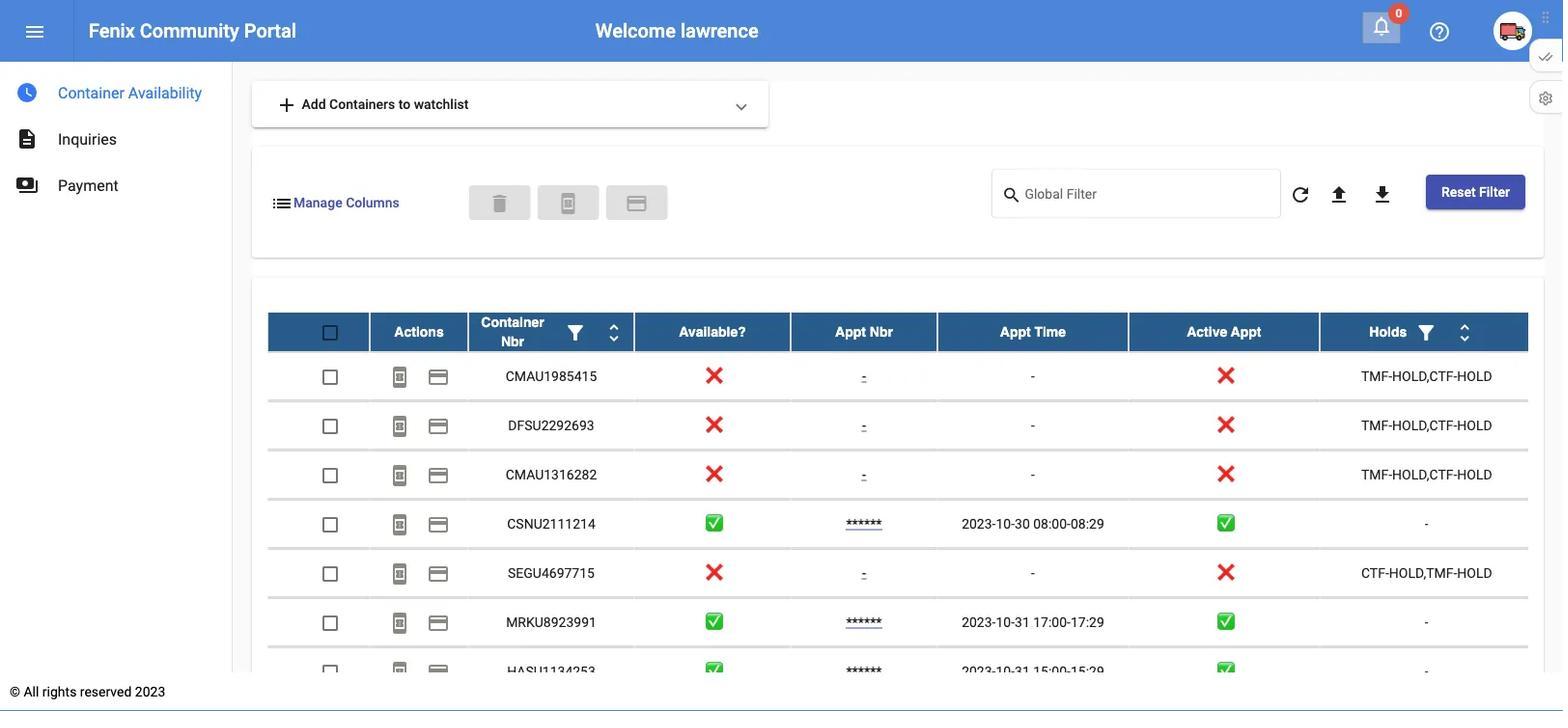 Task type: vqa. For each thing, say whether or not it's contained in the screenshot.


Task type: locate. For each thing, give the bounding box(es) containing it.
08:00-
[[1033, 516, 1071, 532]]

0 horizontal spatial unfold_more button
[[595, 312, 633, 351]]

all
[[24, 684, 39, 700]]

container availability
[[58, 84, 202, 102]]

1 column header from the left
[[468, 312, 634, 351]]

welcome lawrence
[[596, 19, 759, 42]]

book_online for hasu1134253
[[388, 661, 411, 684]]

1 horizontal spatial filter_alt
[[1415, 321, 1438, 344]]

3 ****** link from the top
[[846, 663, 882, 679]]

✅
[[706, 516, 719, 532], [1217, 516, 1231, 532], [706, 614, 719, 630], [1217, 614, 1231, 630], [706, 663, 719, 679], [1217, 663, 1231, 679]]

2 ****** from the top
[[846, 614, 882, 630]]

3 - cell from the top
[[938, 450, 1129, 499]]

4 row from the top
[[267, 450, 1534, 500]]

1 unfold_more button from the left
[[595, 312, 633, 351]]

no color image
[[1428, 20, 1451, 43], [275, 93, 298, 117], [1328, 183, 1351, 206], [1371, 183, 1394, 206], [1002, 184, 1025, 207], [270, 192, 294, 215], [564, 321, 587, 344], [603, 321, 626, 344], [1415, 321, 1438, 344], [388, 365, 411, 389], [388, 464, 411, 487], [388, 513, 411, 536], [388, 562, 411, 585], [388, 661, 411, 684], [427, 661, 450, 684]]

container
[[58, 84, 124, 102], [481, 314, 544, 330]]

row
[[267, 312, 1534, 352], [267, 352, 1534, 401], [267, 401, 1534, 450], [267, 450, 1534, 500], [267, 500, 1534, 549], [267, 549, 1534, 598], [267, 598, 1534, 647], [267, 647, 1534, 697]]

2023- left "17:00-"
[[962, 614, 996, 630]]

no color image containing search
[[1002, 184, 1025, 207]]

2 2023- from the top
[[962, 614, 996, 630]]

no color image containing description
[[15, 127, 39, 151]]

1 vertical spatial ******
[[846, 614, 882, 630]]

****** for 2023-10-30 08:00-08:29
[[846, 516, 882, 532]]

1 ****** from the top
[[846, 516, 882, 532]]

payment button
[[606, 185, 668, 220], [419, 357, 458, 395], [419, 406, 458, 445], [419, 455, 458, 494], [419, 505, 458, 543], [419, 554, 458, 592], [419, 603, 458, 642], [419, 652, 458, 691]]

no color image containing refresh
[[1289, 183, 1312, 206]]

1 horizontal spatial container
[[481, 314, 544, 330]]

1 horizontal spatial unfold_more
[[1453, 321, 1477, 344]]

1 - cell from the top
[[938, 352, 1129, 400]]

2 vertical spatial hold,ctf-
[[1392, 466, 1457, 482]]

2 ****** link from the top
[[846, 614, 882, 630]]

hold
[[1457, 368, 1492, 384], [1457, 417, 1492, 433], [1457, 466, 1492, 482], [1457, 565, 1492, 581]]

navigation containing watch_later
[[0, 62, 232, 209]]

1 vertical spatial 31
[[1015, 663, 1030, 679]]

book_online button for hasu1134253
[[380, 652, 419, 691]]

2023-
[[962, 516, 996, 532], [962, 614, 996, 630], [962, 663, 996, 679]]

2 - link from the top
[[862, 417, 866, 433]]

1 ****** link from the top
[[846, 516, 882, 532]]

****** link
[[846, 516, 882, 532], [846, 614, 882, 630], [846, 663, 882, 679]]

1 hold,ctf- from the top
[[1392, 368, 1457, 384]]

nbr for appt nbr
[[870, 324, 893, 339]]

2 unfold_more button from the left
[[1446, 312, 1484, 351]]

hold for segu4697715
[[1457, 565, 1492, 581]]

payment button for csnu2111214
[[419, 505, 458, 543]]

no color image inside notifications_none popup button
[[1370, 14, 1393, 38]]

payment button for hasu1134253
[[419, 652, 458, 691]]

2 filter_alt button from the left
[[1407, 312, 1446, 351]]

0 horizontal spatial unfold_more
[[603, 321, 626, 344]]

31 left 15:00-
[[1015, 663, 1030, 679]]

31 left "17:00-"
[[1015, 614, 1030, 630]]

2023
[[135, 684, 165, 700]]

3 hold from the top
[[1457, 466, 1492, 482]]

17:29
[[1071, 614, 1104, 630]]

grid containing filter_alt
[[267, 312, 1534, 712]]

3 10- from the top
[[996, 663, 1015, 679]]

tmf-hold,ctf-hold
[[1361, 368, 1492, 384], [1361, 417, 1492, 433], [1361, 466, 1492, 482]]

10- left 08:00-
[[996, 516, 1015, 532]]

portal
[[244, 19, 296, 42]]

0 vertical spatial tmf-hold,ctf-hold
[[1361, 368, 1492, 384]]

nbr inside container nbr
[[501, 334, 524, 349]]

1 unfold_more from the left
[[603, 321, 626, 344]]

- cell
[[938, 352, 1129, 400], [938, 401, 1129, 450], [938, 450, 1129, 499], [938, 549, 1129, 597]]

0 vertical spatial ******
[[846, 516, 882, 532]]

1 tmf- from the top
[[1361, 368, 1392, 384]]

10- left 15:00-
[[996, 663, 1015, 679]]

no color image containing file_download
[[1371, 183, 1394, 206]]

grid
[[267, 312, 1534, 712]]

1 31 from the top
[[1015, 614, 1030, 630]]

payment for mrku8923991
[[427, 612, 450, 635]]

unfold_more for container nbr
[[603, 321, 626, 344]]

1 vertical spatial tmf-hold,ctf-hold
[[1361, 417, 1492, 433]]

book_online button for csnu2111214
[[380, 505, 419, 543]]

active appt column header
[[1129, 312, 1320, 351]]

4 - cell from the top
[[938, 549, 1129, 597]]

0 horizontal spatial filter_alt button
[[556, 312, 595, 351]]

4 - link from the top
[[862, 565, 866, 581]]

refresh
[[1289, 183, 1312, 206]]

0 horizontal spatial appt
[[835, 324, 866, 339]]

unfold_more button for container nbr
[[595, 312, 633, 351]]

2 filter_alt from the left
[[1415, 321, 1438, 344]]

holds
[[1369, 324, 1407, 339]]

2 hold from the top
[[1457, 417, 1492, 433]]

2 vertical spatial 2023-
[[962, 663, 996, 679]]

2023- for 2023-10-30 08:00-08:29
[[962, 516, 996, 532]]

filter_alt right holds
[[1415, 321, 1438, 344]]

2 vertical spatial ******
[[846, 663, 882, 679]]

payment for cmau1985415
[[427, 365, 450, 389]]

1 - link from the top
[[862, 368, 866, 384]]

filter_alt up cmau1985415
[[564, 321, 587, 344]]

book_online for segu4697715
[[388, 562, 411, 585]]

book_online button for mrku8923991
[[380, 603, 419, 642]]

appt for appt time
[[1000, 324, 1031, 339]]

1 vertical spatial 2023-
[[962, 614, 996, 630]]

1 filter_alt button from the left
[[556, 312, 595, 351]]

filter_alt button
[[556, 312, 595, 351], [1407, 312, 1446, 351]]

1 horizontal spatial column header
[[1320, 312, 1534, 351]]

2 31 from the top
[[1015, 663, 1030, 679]]

0 vertical spatial 2023-
[[962, 516, 996, 532]]

10-
[[996, 516, 1015, 532], [996, 614, 1015, 630], [996, 663, 1015, 679]]

1 horizontal spatial unfold_more button
[[1446, 312, 1484, 351]]

book_online for mrku8923991
[[388, 612, 411, 635]]

1 10- from the top
[[996, 516, 1015, 532]]

1 vertical spatial 10-
[[996, 614, 1015, 630]]

0 vertical spatial 31
[[1015, 614, 1030, 630]]

2 tmf- from the top
[[1361, 417, 1392, 433]]

1 filter_alt from the left
[[564, 321, 587, 344]]

appt
[[835, 324, 866, 339], [1000, 324, 1031, 339], [1231, 324, 1261, 339]]

appt nbr column header
[[791, 312, 938, 351]]

container inside row
[[481, 314, 544, 330]]

nbr inside appt nbr column header
[[870, 324, 893, 339]]

1 vertical spatial hold,ctf-
[[1392, 417, 1457, 433]]

no color image inside refresh button
[[1289, 183, 1312, 206]]

no color image inside the "help_outline" popup button
[[1428, 20, 1451, 43]]

1 appt from the left
[[835, 324, 866, 339]]

3 tmf- from the top
[[1361, 466, 1392, 482]]

book_online for dfsu2292693
[[388, 415, 411, 438]]

ctf-hold,tmf-hold
[[1361, 565, 1492, 581]]

15:00-
[[1033, 663, 1071, 679]]

0 vertical spatial ****** link
[[846, 516, 882, 532]]

- cell for cmau1316282
[[938, 450, 1129, 499]]

4 hold from the top
[[1457, 565, 1492, 581]]

6 row from the top
[[267, 549, 1534, 598]]

list
[[270, 192, 294, 215]]

Global Watchlist Filter field
[[1025, 190, 1271, 205]]

navigation
[[0, 62, 232, 209]]

3 hold,ctf- from the top
[[1392, 466, 1457, 482]]

1 row from the top
[[267, 312, 1534, 352]]

0 horizontal spatial filter_alt
[[564, 321, 587, 344]]

notifications_none button
[[1362, 12, 1401, 44]]

0 horizontal spatial column header
[[468, 312, 634, 351]]

no color image containing menu
[[23, 20, 46, 43]]

2 tmf-hold,ctf-hold from the top
[[1361, 417, 1492, 433]]

filter_alt
[[564, 321, 587, 344], [1415, 321, 1438, 344]]

0 horizontal spatial container
[[58, 84, 124, 102]]

no color image containing unfold_more
[[1453, 321, 1477, 344]]

search
[[1002, 185, 1022, 205]]

delete
[[488, 192, 511, 215]]

1 vertical spatial tmf-
[[1361, 417, 1392, 433]]

3 - link from the top
[[862, 466, 866, 482]]

community
[[140, 19, 239, 42]]

© all rights reserved 2023
[[10, 684, 165, 700]]

****** for 2023-10-31 15:00-15:29
[[846, 663, 882, 679]]

file_download button
[[1363, 175, 1402, 213]]

nbr
[[870, 324, 893, 339], [501, 334, 524, 349]]

no color image inside file_download button
[[1371, 183, 1394, 206]]

reset filter
[[1442, 184, 1510, 200]]

availability
[[128, 84, 202, 102]]

2 appt from the left
[[1000, 324, 1031, 339]]

0 vertical spatial 10-
[[996, 516, 1015, 532]]

2023- left 15:00-
[[962, 663, 996, 679]]

container inside navigation
[[58, 84, 124, 102]]

payment
[[625, 192, 648, 215], [427, 365, 450, 389], [427, 415, 450, 438], [427, 464, 450, 487], [427, 513, 450, 536], [427, 562, 450, 585], [427, 612, 450, 635], [427, 661, 450, 684]]

file_download
[[1371, 183, 1394, 206]]

3 ****** from the top
[[846, 663, 882, 679]]

tmf-
[[1361, 368, 1392, 384], [1361, 417, 1392, 433], [1361, 466, 1392, 482]]

2 unfold_more from the left
[[1453, 321, 1477, 344]]

30
[[1015, 516, 1030, 532]]

- link for segu4697715
[[862, 565, 866, 581]]

0 horizontal spatial nbr
[[501, 334, 524, 349]]

unfold_more button
[[595, 312, 633, 351], [1446, 312, 1484, 351]]

******
[[846, 516, 882, 532], [846, 614, 882, 630], [846, 663, 882, 679]]

delete image
[[488, 192, 511, 215]]

book_online for csnu2111214
[[388, 513, 411, 536]]

10- for 08:00-
[[996, 516, 1015, 532]]

hold,ctf-
[[1392, 368, 1457, 384], [1392, 417, 1457, 433], [1392, 466, 1457, 482]]

help_outline button
[[1420, 12, 1459, 50]]

-
[[862, 368, 866, 384], [1031, 368, 1035, 384], [862, 417, 866, 433], [1031, 417, 1035, 433], [862, 466, 866, 482], [1031, 466, 1035, 482], [1425, 516, 1429, 532], [862, 565, 866, 581], [1031, 565, 1035, 581], [1425, 614, 1429, 630], [1425, 663, 1429, 679]]

2 vertical spatial 10-
[[996, 663, 1015, 679]]

no color image containing list
[[270, 192, 294, 215]]

hold,ctf- for cmau1316282
[[1392, 466, 1457, 482]]

1 tmf-hold,ctf-hold from the top
[[1361, 368, 1492, 384]]

1 horizontal spatial nbr
[[870, 324, 893, 339]]

watch_later
[[15, 81, 39, 104]]

3 row from the top
[[267, 401, 1534, 450]]

book_online button for cmau1316282
[[380, 455, 419, 494]]

container up cmau1985415
[[481, 314, 544, 330]]

hold for cmau1316282
[[1457, 466, 1492, 482]]

2 10- from the top
[[996, 614, 1015, 630]]

no color image containing notifications_none
[[1370, 14, 1393, 38]]

time
[[1035, 324, 1066, 339]]

appt for appt nbr
[[835, 324, 866, 339]]

unfold_more button up cmau1985415
[[595, 312, 633, 351]]

2 vertical spatial ****** link
[[846, 663, 882, 679]]

08:29
[[1071, 516, 1104, 532]]

2 horizontal spatial appt
[[1231, 324, 1261, 339]]

1 vertical spatial container
[[481, 314, 544, 330]]

1 vertical spatial ****** link
[[846, 614, 882, 630]]

unfold_more button right holds filter_alt
[[1446, 312, 1484, 351]]

0 vertical spatial container
[[58, 84, 124, 102]]

no color image containing payments
[[15, 174, 39, 197]]

book_online button
[[537, 185, 599, 220], [380, 357, 419, 395], [380, 406, 419, 445], [380, 455, 419, 494], [380, 505, 419, 543], [380, 554, 419, 592], [380, 603, 419, 642], [380, 652, 419, 691]]

notifications_none
[[1370, 14, 1393, 38]]

tmf- for cmau1985415
[[1361, 368, 1392, 384]]

3 2023- from the top
[[962, 663, 996, 679]]

unfold_more
[[603, 321, 626, 344], [1453, 321, 1477, 344]]

- link
[[862, 368, 866, 384], [862, 417, 866, 433], [862, 466, 866, 482], [862, 565, 866, 581]]

rights
[[42, 684, 77, 700]]

no color image containing help_outline
[[1428, 20, 1451, 43]]

cmau1316282
[[506, 466, 597, 482]]

add
[[302, 96, 326, 112]]

3 tmf-hold,ctf-hold from the top
[[1361, 466, 1492, 482]]

- link for dfsu2292693
[[862, 417, 866, 433]]

welcome
[[596, 19, 676, 42]]

1 2023- from the top
[[962, 516, 996, 532]]

2 vertical spatial tmf-hold,ctf-hold
[[1361, 466, 1492, 482]]

column header
[[468, 312, 634, 351], [1320, 312, 1534, 351]]

reset filter button
[[1426, 175, 1526, 210]]

0 vertical spatial tmf-
[[1361, 368, 1392, 384]]

no color image containing watch_later
[[15, 81, 39, 104]]

2 hold,ctf- from the top
[[1392, 417, 1457, 433]]

2 - cell from the top
[[938, 401, 1129, 450]]

holds filter_alt
[[1369, 321, 1438, 344]]

1 horizontal spatial filter_alt button
[[1407, 312, 1446, 351]]

no color image
[[1370, 14, 1393, 38], [23, 20, 46, 43], [15, 81, 39, 104], [15, 127, 39, 151], [15, 174, 39, 197], [1289, 183, 1312, 206], [557, 192, 580, 215], [625, 192, 648, 215], [1453, 321, 1477, 344], [427, 365, 450, 389], [388, 415, 411, 438], [427, 415, 450, 438], [427, 464, 450, 487], [427, 513, 450, 536], [427, 562, 450, 585], [388, 612, 411, 635], [427, 612, 450, 635]]

book_online
[[557, 192, 580, 215], [388, 365, 411, 389], [388, 415, 411, 438], [388, 464, 411, 487], [388, 513, 411, 536], [388, 562, 411, 585], [388, 612, 411, 635], [388, 661, 411, 684]]

0 vertical spatial hold,ctf-
[[1392, 368, 1457, 384]]

1 hold from the top
[[1457, 368, 1492, 384]]

payment for dfsu2292693
[[427, 415, 450, 438]]

dfsu2292693
[[508, 417, 594, 433]]

❌
[[706, 368, 719, 384], [1217, 368, 1231, 384], [706, 417, 719, 433], [1217, 417, 1231, 433], [706, 466, 719, 482], [1217, 466, 1231, 482], [706, 565, 719, 581], [1217, 565, 1231, 581]]

2 vertical spatial tmf-
[[1361, 466, 1392, 482]]

1 horizontal spatial appt
[[1000, 324, 1031, 339]]

hold,ctf- for dfsu2292693
[[1392, 417, 1457, 433]]

2023- left 30
[[962, 516, 996, 532]]

payment button for cmau1316282
[[419, 455, 458, 494]]

no color image containing file_upload
[[1328, 183, 1351, 206]]

container up inquiries
[[58, 84, 124, 102]]

10- left "17:00-"
[[996, 614, 1015, 630]]



Task type: describe. For each thing, give the bounding box(es) containing it.
menu
[[23, 20, 46, 43]]

tmf-hold,ctf-hold for cmau1985415
[[1361, 368, 1492, 384]]

container for nbr
[[481, 314, 544, 330]]

file_upload button
[[1320, 175, 1358, 213]]

payment for segu4697715
[[427, 562, 450, 585]]

31 for 17:00-
[[1015, 614, 1030, 630]]

menu button
[[15, 12, 54, 50]]

payment button for dfsu2292693
[[419, 406, 458, 445]]

add
[[275, 93, 298, 117]]

actions column header
[[370, 312, 468, 351]]

refresh button
[[1281, 175, 1320, 213]]

no color image containing payment
[[427, 661, 450, 684]]

- cell for cmau1985415
[[938, 352, 1129, 400]]

appt time column header
[[938, 312, 1129, 351]]

active
[[1187, 324, 1227, 339]]

nbr for container nbr
[[501, 334, 524, 349]]

filter
[[1479, 184, 1510, 200]]

payment for hasu1134253
[[427, 661, 450, 684]]

actions
[[394, 324, 444, 339]]

2023-10-31 17:00-17:29
[[962, 614, 1104, 630]]

- link for cmau1316282
[[862, 466, 866, 482]]

book_online for cmau1316282
[[388, 464, 411, 487]]

reserved
[[80, 684, 132, 700]]

unfold_more for holds
[[1453, 321, 1477, 344]]

hold,tmf-
[[1389, 565, 1457, 581]]

payment button for mrku8923991
[[419, 603, 458, 642]]

no color image inside menu button
[[23, 20, 46, 43]]

row containing filter_alt
[[267, 312, 1534, 352]]

to
[[399, 96, 411, 112]]

book_online button for segu4697715
[[380, 554, 419, 592]]

appt time
[[1000, 324, 1066, 339]]

2023- for 2023-10-31 15:00-15:29
[[962, 663, 996, 679]]

****** link for 2023-10-31 15:00-15:29
[[846, 663, 882, 679]]

unfold_more button for holds
[[1446, 312, 1484, 351]]

tmf-hold,ctf-hold for dfsu2292693
[[1361, 417, 1492, 433]]

book_online for cmau1985415
[[388, 365, 411, 389]]

****** link for 2023-10-31 17:00-17:29
[[846, 614, 882, 630]]

help_outline
[[1428, 20, 1451, 43]]

8 row from the top
[[267, 647, 1534, 697]]

containers
[[329, 96, 395, 112]]

book_online button for dfsu2292693
[[380, 406, 419, 445]]

filter_alt button for holds
[[1407, 312, 1446, 351]]

tmf- for dfsu2292693
[[1361, 417, 1392, 433]]

list manage columns
[[270, 192, 400, 215]]

no color image inside unfold_more button
[[1453, 321, 1477, 344]]

available? column header
[[634, 312, 791, 351]]

- cell for dfsu2292693
[[938, 401, 1129, 450]]

no color image containing add
[[275, 93, 298, 117]]

tmf- for cmau1316282
[[1361, 466, 1392, 482]]

5 row from the top
[[267, 500, 1534, 549]]

15:29
[[1071, 663, 1104, 679]]

3 appt from the left
[[1231, 324, 1261, 339]]

hold,ctf- for cmau1985415
[[1392, 368, 1457, 384]]

appt nbr
[[835, 324, 893, 339]]

payment for csnu2111214
[[427, 513, 450, 536]]

lawrence
[[681, 19, 759, 42]]

inquiries
[[58, 130, 117, 148]]

watchlist
[[414, 96, 469, 112]]

no color image containing unfold_more
[[603, 321, 626, 344]]

****** for 2023-10-31 17:00-17:29
[[846, 614, 882, 630]]

delete button
[[469, 185, 531, 220]]

©
[[10, 684, 20, 700]]

container nbr
[[481, 314, 544, 349]]

31 for 15:00-
[[1015, 663, 1030, 679]]

hold for dfsu2292693
[[1457, 417, 1492, 433]]

payment
[[58, 176, 118, 195]]

fenix
[[89, 19, 135, 42]]

10- for 15:00-
[[996, 663, 1015, 679]]

no color image inside file_upload button
[[1328, 183, 1351, 206]]

payment button for cmau1985415
[[419, 357, 458, 395]]

payment button for segu4697715
[[419, 554, 458, 592]]

add add containers to watchlist
[[275, 93, 469, 117]]

available?
[[679, 324, 746, 339]]

- cell for segu4697715
[[938, 549, 1129, 597]]

payments
[[15, 174, 39, 197]]

2 column header from the left
[[1320, 312, 1534, 351]]

- link for cmau1985415
[[862, 368, 866, 384]]

2023-10-30 08:00-08:29
[[962, 516, 1104, 532]]

description
[[15, 127, 39, 151]]

filter_alt inside popup button
[[564, 321, 587, 344]]

7 row from the top
[[267, 598, 1534, 647]]

17:00-
[[1033, 614, 1071, 630]]

book_online button for cmau1985415
[[380, 357, 419, 395]]

hasu1134253
[[507, 663, 596, 679]]

csnu2111214
[[507, 516, 596, 532]]

fenix community portal
[[89, 19, 296, 42]]

manage
[[294, 195, 342, 211]]

mrku8923991
[[506, 614, 597, 630]]

reset
[[1442, 184, 1476, 200]]

2 row from the top
[[267, 352, 1534, 401]]

hold for cmau1985415
[[1457, 368, 1492, 384]]

columns
[[346, 195, 400, 211]]

file_upload
[[1328, 183, 1351, 206]]

ctf-
[[1361, 565, 1389, 581]]

10- for 17:00-
[[996, 614, 1015, 630]]

payment for cmau1316282
[[427, 464, 450, 487]]

2023- for 2023-10-31 17:00-17:29
[[962, 614, 996, 630]]

2023-10-31 15:00-15:29
[[962, 663, 1104, 679]]

tmf-hold,ctf-hold for cmau1316282
[[1361, 466, 1492, 482]]

container for availability
[[58, 84, 124, 102]]

segu4697715
[[508, 565, 595, 581]]

****** link for 2023-10-30 08:00-08:29
[[846, 516, 882, 532]]

filter_alt button for container nbr
[[556, 312, 595, 351]]

cmau1985415
[[506, 368, 597, 384]]

active appt
[[1187, 324, 1261, 339]]



